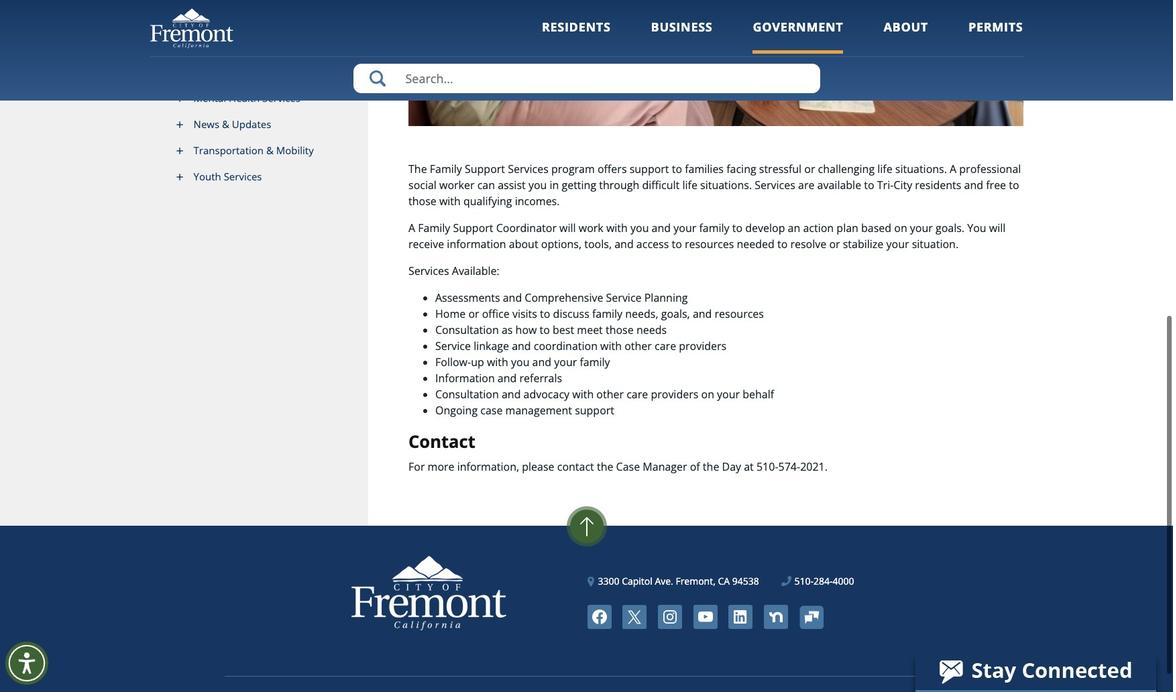 Task type: describe. For each thing, give the bounding box(es) containing it.
referrals
[[520, 371, 562, 385]]

fremont,
[[676, 575, 716, 588]]

contact
[[409, 430, 475, 453]]

about link
[[884, 19, 928, 53]]

transportation
[[194, 144, 264, 157]]

management
[[505, 403, 572, 418]]

a family support coordinator will work with you and your family to develop an action plan based on your goals.  you will receive information about options, tools, and access to resources needed to resolve or stabilize your situation.
[[409, 220, 1006, 251]]

and up access
[[652, 220, 671, 235]]

up
[[471, 355, 484, 369]]

case
[[480, 403, 503, 418]]

social
[[409, 178, 437, 192]]

family for the
[[430, 161, 462, 176]]

2021.
[[800, 460, 828, 475]]

and down how
[[512, 339, 531, 353]]

on inside a family support coordinator will work with you and your family to develop an action plan based on your goals.  you will receive information about options, tools, and access to resources needed to resolve or stabilize your situation.
[[894, 220, 907, 235]]

more
[[428, 460, 454, 475]]

planning
[[644, 290, 688, 305]]

those inside the family support services program offers support to families facing stressful or challenging life situations. a professional social worker can assist you in getting through difficult life situations. services are available to tri-city residents and free to those with qualifying incomes.
[[409, 194, 437, 208]]

1 vertical spatial providers
[[651, 387, 699, 402]]

follow-
[[435, 355, 471, 369]]

mental health services
[[194, 91, 300, 105]]

develop
[[745, 220, 785, 235]]

1 consultation from the top
[[435, 322, 499, 337]]

2 will from the left
[[989, 220, 1006, 235]]

business link
[[651, 19, 713, 53]]

getting
[[562, 178, 596, 192]]

youth
[[194, 170, 221, 183]]

families
[[685, 161, 724, 176]]

a inside a family support coordinator will work with you and your family to develop an action plan based on your goals.  you will receive information about options, tools, and access to resources needed to resolve or stabilize your situation.
[[409, 220, 415, 235]]

goals.
[[936, 220, 965, 235]]

services up news & updates link
[[262, 91, 300, 105]]

permits link
[[969, 19, 1023, 53]]

best
[[553, 322, 574, 337]]

574-
[[778, 460, 800, 475]]

support inside the family support services program offers support to families facing stressful or challenging life situations. a professional social worker can assist you in getting through difficult life situations. services are available to tri-city residents and free to those with qualifying incomes.
[[630, 161, 669, 176]]

contact
[[557, 460, 594, 475]]

and up referrals
[[532, 355, 551, 369]]

residents
[[915, 178, 961, 192]]

residents
[[542, 19, 611, 35]]

you inside the family support services program offers support to families facing stressful or challenging life situations. a professional social worker can assist you in getting through difficult life situations. services are available to tri-city residents and free to those with qualifying incomes.
[[528, 178, 547, 192]]

how
[[516, 322, 537, 337]]

resources inside assessments and comprehensive service planning home or office visits to discuss family needs, goals, and resources consultation as how to best meet those needs service linkage and coordination with other care providers follow-up with you and your family information and referrals consultation and advocacy with other care providers on your behalf ongoing case management support
[[715, 306, 764, 321]]

facing
[[727, 161, 756, 176]]

offers
[[598, 161, 627, 176]]

access
[[636, 237, 669, 251]]

mobility
[[276, 144, 314, 157]]

information,
[[457, 460, 519, 475]]

family inside a family support coordinator will work with you and your family to develop an action plan based on your goals.  you will receive information about options, tools, and access to resources needed to resolve or stabilize your situation.
[[699, 220, 730, 235]]

about
[[509, 237, 538, 251]]

based
[[861, 220, 892, 235]]

information
[[435, 371, 495, 385]]

3300 capitol ave. fremont, ca 94538 link
[[588, 574, 759, 589]]

as
[[502, 322, 513, 337]]

to right visits
[[540, 306, 550, 321]]

through
[[599, 178, 639, 192]]

news & updates
[[194, 117, 271, 131]]

an
[[788, 220, 800, 235]]

ongoing
[[435, 403, 478, 418]]

goals,
[[661, 306, 690, 321]]

footer my icon image
[[799, 605, 823, 629]]

and right tools,
[[615, 237, 634, 251]]

advocacy
[[524, 387, 570, 402]]

to right how
[[540, 322, 550, 337]]

footer fb icon image
[[587, 605, 612, 629]]

3300
[[598, 575, 619, 588]]

with down meet
[[600, 339, 622, 353]]

your up situation.
[[910, 220, 933, 235]]

0 vertical spatial providers
[[679, 339, 727, 353]]

with inside a family support coordinator will work with you and your family to develop an action plan based on your goals.  you will receive information about options, tools, and access to resources needed to resolve or stabilize your situation.
[[606, 220, 628, 235]]

mental
[[194, 91, 226, 105]]

footer yt icon image
[[693, 605, 717, 629]]

the family support services program offers support to families facing stressful or challenging life situations. a professional social worker can assist you in getting through difficult life situations. services are available to tri-city residents and free to those with qualifying incomes.
[[409, 161, 1021, 208]]

available:
[[452, 263, 500, 278]]

with down linkage
[[487, 355, 508, 369]]

needs,
[[625, 306, 658, 321]]

assessments
[[435, 290, 500, 305]]

and right goals,
[[693, 306, 712, 321]]

worker
[[439, 178, 475, 192]]

family for a
[[418, 220, 450, 235]]

to up difficult
[[672, 161, 682, 176]]

1 horizontal spatial service
[[606, 290, 642, 305]]

you
[[967, 220, 986, 235]]

1 vertical spatial service
[[435, 339, 471, 353]]

sw 1 image
[[409, 0, 1023, 126]]

coordinator
[[496, 220, 557, 235]]

1 the from the left
[[597, 460, 613, 475]]

the
[[409, 161, 427, 176]]

510-284-4000 link
[[782, 574, 854, 589]]

services down stressful
[[755, 178, 795, 192]]

& for transportation
[[266, 144, 274, 157]]

or inside the family support services program offers support to families facing stressful or challenging life situations. a professional social worker can assist you in getting through difficult life situations. services are available to tri-city residents and free to those with qualifying incomes.
[[804, 161, 815, 176]]

and inside the family support services program offers support to families facing stressful or challenging life situations. a professional social worker can assist you in getting through difficult life situations. services are available to tri-city residents and free to those with qualifying incomes.
[[964, 178, 983, 192]]

please
[[522, 460, 554, 475]]

services down receive
[[409, 263, 449, 278]]

and left referrals
[[498, 371, 517, 385]]

incomes.
[[515, 194, 560, 208]]

visits
[[512, 306, 537, 321]]

you inside assessments and comprehensive service planning home or office visits to discuss family needs, goals, and resources consultation as how to best meet those needs service linkage and coordination with other care providers follow-up with you and your family information and referrals consultation and advocacy with other care providers on your behalf ongoing case management support
[[511, 355, 530, 369]]

health
[[229, 91, 260, 105]]

comprehensive
[[525, 290, 603, 305]]

those inside assessments and comprehensive service planning home or office visits to discuss family needs, goals, and resources consultation as how to best meet those needs service linkage and coordination with other care providers follow-up with you and your family information and referrals consultation and advocacy with other care providers on your behalf ongoing case management support
[[606, 322, 634, 337]]

0 vertical spatial other
[[625, 339, 652, 353]]

youth services
[[194, 170, 262, 183]]

discuss
[[553, 306, 589, 321]]

news & updates link
[[150, 111, 368, 138]]

your left behalf on the right bottom
[[717, 387, 740, 402]]

resources inside a family support coordinator will work with you and your family to develop an action plan based on your goals.  you will receive information about options, tools, and access to resources needed to resolve or stabilize your situation.
[[685, 237, 734, 251]]

manager
[[643, 460, 687, 475]]

difficult
[[642, 178, 680, 192]]

news
[[194, 117, 219, 131]]

government link
[[753, 19, 843, 53]]

youth services link
[[150, 164, 368, 190]]

receive
[[409, 237, 444, 251]]

coordination
[[534, 339, 598, 353]]

business
[[651, 19, 713, 35]]

behalf
[[743, 387, 774, 402]]



Task type: vqa. For each thing, say whether or not it's contained in the screenshot.
Family associated with The
yes



Task type: locate. For each thing, give the bounding box(es) containing it.
you up access
[[631, 220, 649, 235]]

permits
[[969, 19, 1023, 35]]

a inside the family support services program offers support to families facing stressful or challenging life situations. a professional social worker can assist you in getting through difficult life situations. services are available to tri-city residents and free to those with qualifying incomes.
[[950, 161, 957, 176]]

and
[[964, 178, 983, 192], [652, 220, 671, 235], [615, 237, 634, 251], [503, 290, 522, 305], [693, 306, 712, 321], [512, 339, 531, 353], [532, 355, 551, 369], [498, 371, 517, 385], [502, 387, 521, 402]]

0 horizontal spatial on
[[701, 387, 714, 402]]

columnusercontrol3 main content
[[368, 0, 1023, 526]]

you up "incomes."
[[528, 178, 547, 192]]

510- up footer my icon
[[794, 575, 814, 588]]

2 horizontal spatial or
[[829, 237, 840, 251]]

government
[[753, 19, 843, 35]]

with up tools,
[[606, 220, 628, 235]]

to up needed
[[732, 220, 743, 235]]

assessments and comprehensive service planning home or office visits to discuss family needs, goals, and resources consultation as how to best meet those needs service linkage and coordination with other care providers follow-up with you and your family information and referrals consultation and advocacy with other care providers on your behalf ongoing case management support
[[435, 290, 774, 418]]

1 horizontal spatial support
[[630, 161, 669, 176]]

1 vertical spatial those
[[606, 322, 634, 337]]

a up receive
[[409, 220, 415, 235]]

4000
[[833, 575, 854, 588]]

0 vertical spatial you
[[528, 178, 547, 192]]

available
[[817, 178, 861, 192]]

life
[[878, 161, 893, 176], [682, 178, 698, 192]]

care up "contact for more information, please contact the case manager of the day at 510-574-2021."
[[627, 387, 648, 402]]

other down the needs
[[625, 339, 652, 353]]

1 horizontal spatial life
[[878, 161, 893, 176]]

resources
[[685, 237, 734, 251], [715, 306, 764, 321]]

service
[[606, 290, 642, 305], [435, 339, 471, 353]]

support inside the family support services program offers support to families facing stressful or challenging life situations. a professional social worker can assist you in getting through difficult life situations. services are available to tri-city residents and free to those with qualifying incomes.
[[465, 161, 505, 176]]

0 vertical spatial those
[[409, 194, 437, 208]]

assist
[[498, 178, 526, 192]]

updates
[[232, 117, 271, 131]]

contact for more information, please contact the case manager of the day at 510-574-2021.
[[409, 430, 828, 475]]

will up options,
[[559, 220, 576, 235]]

support for coordinator
[[453, 220, 493, 235]]

with down worker
[[439, 194, 461, 208]]

services up the assist
[[508, 161, 549, 176]]

needs
[[636, 322, 667, 337]]

& left the mobility
[[266, 144, 274, 157]]

on
[[894, 220, 907, 235], [701, 387, 714, 402]]

support
[[465, 161, 505, 176], [453, 220, 493, 235]]

and up case
[[502, 387, 521, 402]]

with inside the family support services program offers support to families facing stressful or challenging life situations. a professional social worker can assist you in getting through difficult life situations. services are available to tri-city residents and free to those with qualifying incomes.
[[439, 194, 461, 208]]

1 horizontal spatial care
[[655, 339, 676, 353]]

free
[[986, 178, 1006, 192]]

situations. down facing
[[700, 178, 752, 192]]

0 vertical spatial &
[[222, 117, 229, 131]]

1 horizontal spatial those
[[606, 322, 634, 337]]

those down needs,
[[606, 322, 634, 337]]

0 vertical spatial resources
[[685, 237, 734, 251]]

day
[[722, 460, 741, 475]]

1 horizontal spatial on
[[894, 220, 907, 235]]

family down meet
[[580, 355, 610, 369]]

&
[[222, 117, 229, 131], [266, 144, 274, 157]]

1 vertical spatial family
[[418, 220, 450, 235]]

are
[[798, 178, 815, 192]]

footer nd icon image
[[764, 605, 788, 629]]

support up difficult
[[630, 161, 669, 176]]

care down the needs
[[655, 339, 676, 353]]

stay connected image
[[916, 653, 1155, 690]]

the left case
[[597, 460, 613, 475]]

1 horizontal spatial the
[[703, 460, 719, 475]]

plan
[[837, 220, 859, 235]]

510- right at
[[757, 460, 778, 475]]

1 vertical spatial situations.
[[700, 178, 752, 192]]

0 horizontal spatial support
[[575, 403, 614, 418]]

you up referrals
[[511, 355, 530, 369]]

home
[[435, 306, 466, 321]]

or
[[804, 161, 815, 176], [829, 237, 840, 251], [468, 306, 479, 321]]

family up meet
[[592, 306, 623, 321]]

1 vertical spatial life
[[682, 178, 698, 192]]

your down the based at top right
[[886, 237, 909, 251]]

1 vertical spatial care
[[627, 387, 648, 402]]

family up worker
[[430, 161, 462, 176]]

2 vertical spatial or
[[468, 306, 479, 321]]

support inside assessments and comprehensive service planning home or office visits to discuss family needs, goals, and resources consultation as how to best meet those needs service linkage and coordination with other care providers follow-up with you and your family information and referrals consultation and advocacy with other care providers on your behalf ongoing case management support
[[575, 403, 614, 418]]

1 vertical spatial 510-
[[794, 575, 814, 588]]

your down coordination
[[554, 355, 577, 369]]

care
[[655, 339, 676, 353], [627, 387, 648, 402]]

family up receive
[[418, 220, 450, 235]]

or inside a family support coordinator will work with you and your family to develop an action plan based on your goals.  you will receive information about options, tools, and access to resources needed to resolve or stabilize your situation.
[[829, 237, 840, 251]]

1 horizontal spatial will
[[989, 220, 1006, 235]]

your
[[674, 220, 696, 235], [910, 220, 933, 235], [886, 237, 909, 251], [554, 355, 577, 369], [717, 387, 740, 402]]

resources right goals,
[[715, 306, 764, 321]]

0 horizontal spatial a
[[409, 220, 415, 235]]

0 horizontal spatial other
[[597, 387, 624, 402]]

2 the from the left
[[703, 460, 719, 475]]

0 vertical spatial life
[[878, 161, 893, 176]]

the
[[597, 460, 613, 475], [703, 460, 719, 475]]

0 vertical spatial 510-
[[757, 460, 778, 475]]

0 horizontal spatial will
[[559, 220, 576, 235]]

at
[[744, 460, 754, 475]]

or down plan
[[829, 237, 840, 251]]

transportation & mobility link
[[150, 138, 368, 164]]

those
[[409, 194, 437, 208], [606, 322, 634, 337]]

or up are
[[804, 161, 815, 176]]

support up 'can'
[[465, 161, 505, 176]]

you
[[528, 178, 547, 192], [631, 220, 649, 235], [511, 355, 530, 369]]

capitol
[[622, 575, 653, 588]]

for
[[409, 460, 425, 475]]

ave.
[[655, 575, 673, 588]]

0 horizontal spatial &
[[222, 117, 229, 131]]

case
[[616, 460, 640, 475]]

tools,
[[584, 237, 612, 251]]

0 horizontal spatial care
[[627, 387, 648, 402]]

other
[[625, 339, 652, 353], [597, 387, 624, 402]]

stressful
[[759, 161, 802, 176]]

510- inside "contact for more information, please contact the case manager of the day at 510-574-2021."
[[757, 460, 778, 475]]

services down the transportation & mobility
[[224, 170, 262, 183]]

support inside a family support coordinator will work with you and your family to develop an action plan based on your goals.  you will receive information about options, tools, and access to resources needed to resolve or stabilize your situation.
[[453, 220, 493, 235]]

service up needs,
[[606, 290, 642, 305]]

services
[[262, 91, 300, 105], [508, 161, 549, 176], [224, 170, 262, 183], [755, 178, 795, 192], [409, 263, 449, 278]]

1 horizontal spatial &
[[266, 144, 274, 157]]

0 vertical spatial or
[[804, 161, 815, 176]]

consultation down information
[[435, 387, 499, 402]]

office
[[482, 306, 510, 321]]

1 horizontal spatial other
[[625, 339, 652, 353]]

1 vertical spatial &
[[266, 144, 274, 157]]

0 vertical spatial family
[[699, 220, 730, 235]]

support
[[630, 161, 669, 176], [575, 403, 614, 418]]

footer ig icon image
[[658, 605, 682, 629]]

1 will from the left
[[559, 220, 576, 235]]

2 vertical spatial family
[[580, 355, 610, 369]]

Search text field
[[353, 64, 820, 93]]

0 horizontal spatial the
[[597, 460, 613, 475]]

0 horizontal spatial or
[[468, 306, 479, 321]]

1 vertical spatial family
[[592, 306, 623, 321]]

residents link
[[542, 19, 611, 53]]

service up follow-
[[435, 339, 471, 353]]

life up the tri-
[[878, 161, 893, 176]]

consultation
[[435, 322, 499, 337], [435, 387, 499, 402]]

will right you
[[989, 220, 1006, 235]]

challenging
[[818, 161, 875, 176]]

family
[[430, 161, 462, 176], [418, 220, 450, 235]]

1 horizontal spatial or
[[804, 161, 815, 176]]

to down develop
[[777, 237, 788, 251]]

1 vertical spatial other
[[597, 387, 624, 402]]

0 horizontal spatial 510-
[[757, 460, 778, 475]]

professional
[[959, 161, 1021, 176]]

0 vertical spatial consultation
[[435, 322, 499, 337]]

program
[[551, 161, 595, 176]]

2 consultation from the top
[[435, 387, 499, 402]]

0 vertical spatial on
[[894, 220, 907, 235]]

situations. up the residents in the top right of the page
[[895, 161, 947, 176]]

life down families
[[682, 178, 698, 192]]

to right free
[[1009, 178, 1019, 192]]

3300 capitol ave. fremont, ca 94538
[[598, 575, 759, 588]]

0 vertical spatial support
[[630, 161, 669, 176]]

family inside a family support coordinator will work with you and your family to develop an action plan based on your goals.  you will receive information about options, tools, and access to resources needed to resolve or stabilize your situation.
[[418, 220, 450, 235]]

0 horizontal spatial life
[[682, 178, 698, 192]]

0 horizontal spatial those
[[409, 194, 437, 208]]

those down social
[[409, 194, 437, 208]]

0 vertical spatial family
[[430, 161, 462, 176]]

and left free
[[964, 178, 983, 192]]

1 vertical spatial support
[[575, 403, 614, 418]]

can
[[477, 178, 495, 192]]

0 vertical spatial a
[[950, 161, 957, 176]]

to right access
[[672, 237, 682, 251]]

in
[[550, 178, 559, 192]]

action
[[803, 220, 834, 235]]

support up "contact for more information, please contact the case manager of the day at 510-574-2021."
[[575, 403, 614, 418]]

you inside a family support coordinator will work with you and your family to develop an action plan based on your goals.  you will receive information about options, tools, and access to resources needed to resolve or stabilize your situation.
[[631, 220, 649, 235]]

situations.
[[895, 161, 947, 176], [700, 178, 752, 192]]

situation.
[[912, 237, 959, 251]]

and up visits
[[503, 290, 522, 305]]

1 vertical spatial on
[[701, 387, 714, 402]]

510- inside 510-284-4000 link
[[794, 575, 814, 588]]

consultation down home on the top left
[[435, 322, 499, 337]]

1 vertical spatial a
[[409, 220, 415, 235]]

on inside assessments and comprehensive service planning home or office visits to discuss family needs, goals, and resources consultation as how to best meet those needs service linkage and coordination with other care providers follow-up with you and your family information and referrals consultation and advocacy with other care providers on your behalf ongoing case management support
[[701, 387, 714, 402]]

1 vertical spatial resources
[[715, 306, 764, 321]]

of
[[690, 460, 700, 475]]

mental health services link
[[150, 85, 368, 111]]

1 horizontal spatial a
[[950, 161, 957, 176]]

1 vertical spatial or
[[829, 237, 840, 251]]

on left behalf on the right bottom
[[701, 387, 714, 402]]

services available:
[[409, 263, 500, 278]]

& right news
[[222, 117, 229, 131]]

needed
[[737, 237, 775, 251]]

1 vertical spatial you
[[631, 220, 649, 235]]

or inside assessments and comprehensive service planning home or office visits to discuss family needs, goals, and resources consultation as how to best meet those needs service linkage and coordination with other care providers follow-up with you and your family information and referrals consultation and advocacy with other care providers on your behalf ongoing case management support
[[468, 306, 479, 321]]

with right the "advocacy"
[[572, 387, 594, 402]]

resources left needed
[[685, 237, 734, 251]]

footer tw icon image
[[623, 605, 647, 629]]

other up "contact for more information, please contact the case manager of the day at 510-574-2021."
[[597, 387, 624, 402]]

on right the based at top right
[[894, 220, 907, 235]]

family inside the family support services program offers support to families facing stressful or challenging life situations. a professional social worker can assist you in getting through difficult life situations. services are available to tri-city residents and free to those with qualifying incomes.
[[430, 161, 462, 176]]

0 horizontal spatial situations.
[[700, 178, 752, 192]]

qualifying
[[464, 194, 512, 208]]

support for services
[[465, 161, 505, 176]]

support up information
[[453, 220, 493, 235]]

your down difficult
[[674, 220, 696, 235]]

transportation & mobility
[[194, 144, 314, 157]]

0 vertical spatial care
[[655, 339, 676, 353]]

footer li icon image
[[729, 605, 753, 629]]

a up the residents in the top right of the page
[[950, 161, 957, 176]]

1 horizontal spatial situations.
[[895, 161, 947, 176]]

meet
[[577, 322, 603, 337]]

city
[[894, 178, 912, 192]]

1 vertical spatial support
[[453, 220, 493, 235]]

& for news
[[222, 117, 229, 131]]

0 vertical spatial support
[[465, 161, 505, 176]]

0 vertical spatial situations.
[[895, 161, 947, 176]]

or down assessments
[[468, 306, 479, 321]]

0 vertical spatial service
[[606, 290, 642, 305]]

the right of
[[703, 460, 719, 475]]

providers
[[679, 339, 727, 353], [651, 387, 699, 402]]

to left the tri-
[[864, 178, 874, 192]]

1 vertical spatial consultation
[[435, 387, 499, 402]]

1 horizontal spatial 510-
[[794, 575, 814, 588]]

2 vertical spatial you
[[511, 355, 530, 369]]

family down the family support services program offers support to families facing stressful or challenging life situations. a professional social worker can assist you in getting through difficult life situations. services are available to tri-city residents and free to those with qualifying incomes.
[[699, 220, 730, 235]]

0 horizontal spatial service
[[435, 339, 471, 353]]



